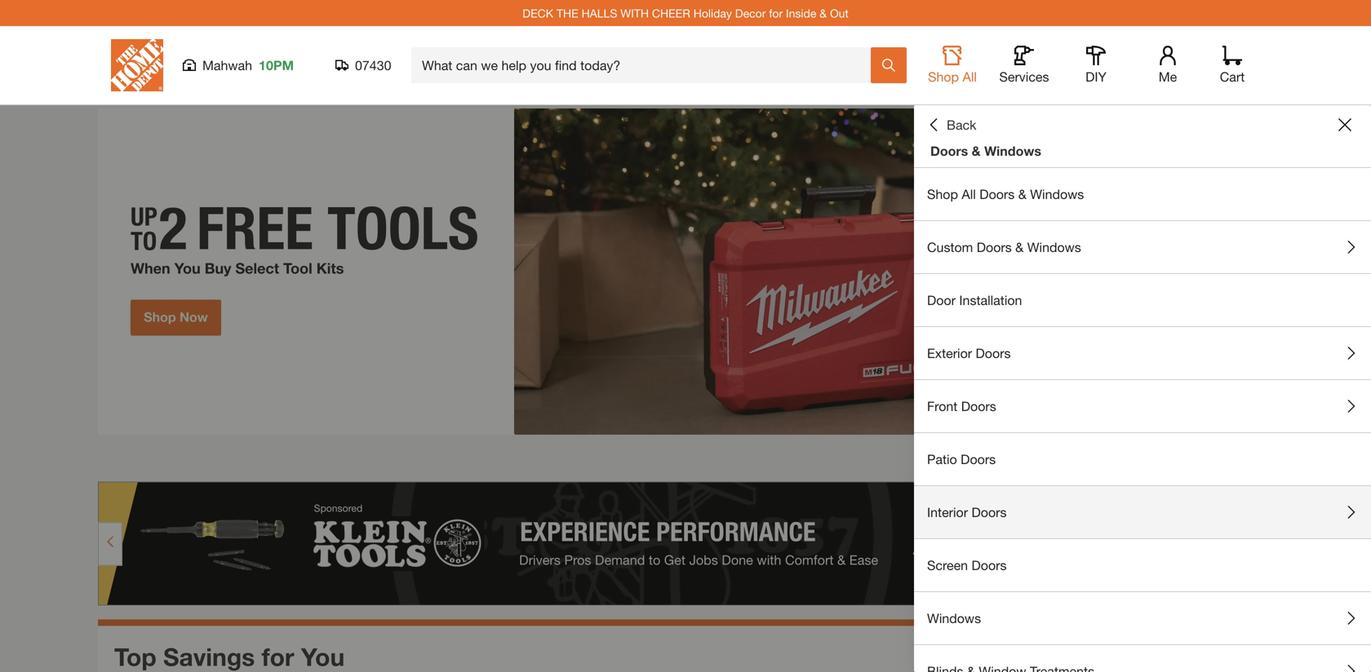 Task type: describe. For each thing, give the bounding box(es) containing it.
windows down screen at the bottom of the page
[[927, 611, 981, 626]]

windows button
[[914, 593, 1371, 645]]

windows down shop all doors & windows
[[1027, 240, 1081, 255]]

image for 30nov2023-hp-bau-mw44-45 image
[[98, 109, 1273, 435]]

front
[[927, 399, 958, 414]]

services
[[999, 69, 1049, 84]]

top savings for you
[[114, 643, 345, 672]]

doors down back button
[[930, 143, 968, 159]]

exterior doors
[[927, 346, 1011, 361]]

doors for exterior doors
[[976, 346, 1011, 361]]

screen doors
[[927, 558, 1007, 573]]

deck the halls with cheer holiday decor for inside & out
[[523, 6, 849, 20]]

& inside button
[[1016, 240, 1024, 255]]

installation
[[959, 293, 1022, 308]]

& left out
[[820, 6, 827, 20]]

shop all doors & windows
[[927, 187, 1084, 202]]

cart
[[1220, 69, 1245, 84]]

doors for front doors
[[961, 399, 996, 414]]

& down back
[[972, 143, 981, 159]]

halls
[[582, 6, 617, 20]]

out
[[830, 6, 849, 20]]

windows up shop all doors & windows
[[984, 143, 1041, 159]]

shop all button
[[926, 46, 979, 85]]

me button
[[1142, 46, 1194, 85]]

diy
[[1086, 69, 1107, 84]]

drawer close image
[[1339, 118, 1352, 131]]

with
[[621, 6, 649, 20]]

windows up custom doors & windows
[[1030, 187, 1084, 202]]

exterior
[[927, 346, 972, 361]]

custom doors & windows
[[927, 240, 1081, 255]]

1 horizontal spatial for
[[769, 6, 783, 20]]

patio doors
[[927, 452, 996, 467]]

shop all
[[928, 69, 977, 84]]

What can we help you find today? search field
[[422, 48, 870, 82]]

screen doors link
[[914, 540, 1371, 592]]

exterior doors button
[[914, 327, 1371, 380]]



Task type: vqa. For each thing, say whether or not it's contained in the screenshot.
Cart
yes



Task type: locate. For each thing, give the bounding box(es) containing it.
all inside shop all doors & windows link
[[962, 187, 976, 202]]

doors inside front doors button
[[961, 399, 996, 414]]

doors for patio doors
[[961, 452, 996, 467]]

doors for interior doors
[[972, 505, 1007, 520]]

doors inside custom doors & windows button
[[977, 240, 1012, 255]]

doors inside the screen doors link
[[972, 558, 1007, 573]]

the home depot logo image
[[111, 39, 163, 91]]

all for shop all
[[963, 69, 977, 84]]

doors right front
[[961, 399, 996, 414]]

& down shop all doors & windows
[[1016, 240, 1024, 255]]

front doors button
[[914, 380, 1371, 433]]

0 horizontal spatial for
[[262, 643, 294, 672]]

for left you
[[262, 643, 294, 672]]

all down doors & windows
[[962, 187, 976, 202]]

doors right custom
[[977, 240, 1012, 255]]

me
[[1159, 69, 1177, 84]]

doors & windows
[[930, 143, 1041, 159]]

cart link
[[1215, 46, 1250, 85]]

savings
[[163, 643, 255, 672]]

patio
[[927, 452, 957, 467]]

doors right patio
[[961, 452, 996, 467]]

back button
[[927, 117, 977, 133]]

doors inside 'interior doors' button
[[972, 505, 1007, 520]]

screen
[[927, 558, 968, 573]]

all
[[963, 69, 977, 84], [962, 187, 976, 202]]

inside
[[786, 6, 816, 20]]

custom
[[927, 240, 973, 255]]

shop up back button
[[928, 69, 959, 84]]

interior doors button
[[914, 486, 1371, 539]]

0 vertical spatial for
[[769, 6, 783, 20]]

mahwah
[[202, 58, 252, 73]]

doors inside exterior doors button
[[976, 346, 1011, 361]]

top
[[114, 643, 156, 672]]

shop for shop all doors & windows
[[927, 187, 958, 202]]

back
[[947, 117, 977, 133]]

1 vertical spatial shop
[[927, 187, 958, 202]]

10pm
[[259, 58, 294, 73]]

mahwah 10pm
[[202, 58, 294, 73]]

07430
[[355, 58, 391, 73]]

doors down doors & windows
[[980, 187, 1015, 202]]

you
[[301, 643, 345, 672]]

the
[[557, 6, 578, 20]]

all up back
[[963, 69, 977, 84]]

0 vertical spatial all
[[963, 69, 977, 84]]

interior doors
[[927, 505, 1007, 520]]

patio doors link
[[914, 433, 1371, 486]]

all inside shop all button
[[963, 69, 977, 84]]

deck
[[523, 6, 553, 20]]

cheer
[[652, 6, 690, 20]]

1 vertical spatial all
[[962, 187, 976, 202]]

doors right screen at the bottom of the page
[[972, 558, 1007, 573]]

diy button
[[1070, 46, 1122, 85]]

doors right interior on the bottom right of page
[[972, 505, 1007, 520]]

shop
[[928, 69, 959, 84], [927, 187, 958, 202]]

decor
[[735, 6, 766, 20]]

for left inside
[[769, 6, 783, 20]]

deck the halls with cheer holiday decor for inside & out link
[[523, 6, 849, 20]]

doors
[[930, 143, 968, 159], [980, 187, 1015, 202], [977, 240, 1012, 255], [976, 346, 1011, 361], [961, 399, 996, 414], [961, 452, 996, 467], [972, 505, 1007, 520], [972, 558, 1007, 573]]

shop inside shop all doors & windows link
[[927, 187, 958, 202]]

menu containing shop all doors & windows
[[914, 168, 1371, 673]]

doors right exterior
[[976, 346, 1011, 361]]

doors inside shop all doors & windows link
[[980, 187, 1015, 202]]

all for shop all doors & windows
[[962, 187, 976, 202]]

doors inside patio doors link
[[961, 452, 996, 467]]

& up custom doors & windows
[[1018, 187, 1027, 202]]

door installation
[[927, 293, 1022, 308]]

front doors
[[927, 399, 996, 414]]

holiday
[[694, 6, 732, 20]]

shop for shop all
[[928, 69, 959, 84]]

shop all doors & windows link
[[914, 168, 1371, 220]]

doors for custom doors & windows
[[977, 240, 1012, 255]]

custom doors & windows button
[[914, 221, 1371, 273]]

1 vertical spatial for
[[262, 643, 294, 672]]

door installation link
[[914, 274, 1371, 326]]

services button
[[998, 46, 1050, 85]]

feedback link image
[[1349, 276, 1371, 364]]

door
[[927, 293, 956, 308]]

&
[[820, 6, 827, 20], [972, 143, 981, 159], [1018, 187, 1027, 202], [1016, 240, 1024, 255]]

menu
[[914, 168, 1371, 673]]

shop up custom
[[927, 187, 958, 202]]

0 vertical spatial shop
[[928, 69, 959, 84]]

interior
[[927, 505, 968, 520]]

for
[[769, 6, 783, 20], [262, 643, 294, 672]]

doors for screen doors
[[972, 558, 1007, 573]]

07430 button
[[335, 57, 392, 73]]

windows
[[984, 143, 1041, 159], [1030, 187, 1084, 202], [1027, 240, 1081, 255], [927, 611, 981, 626]]

shop inside shop all button
[[928, 69, 959, 84]]



